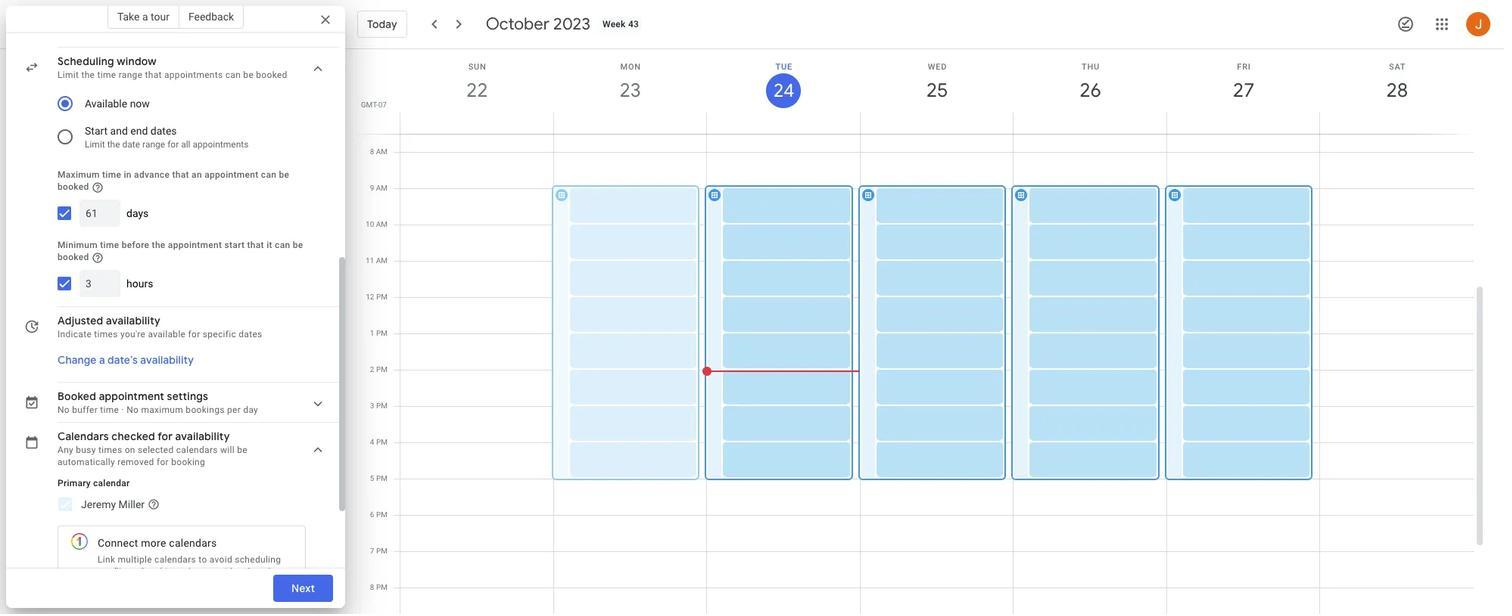 Task type: describe. For each thing, give the bounding box(es) containing it.
scheduling
[[235, 555, 281, 565]]

friday, october 27 element
[[1227, 73, 1262, 108]]

0 vertical spatial more
[[141, 537, 166, 550]]

change
[[58, 353, 97, 367]]

week 43
[[603, 19, 639, 30]]

26 column header
[[1013, 49, 1168, 134]]

the inside start and end dates limit the date range for all appointments
[[107, 139, 120, 150]]

availability inside adjusted availability indicate times you're available for specific dates
[[106, 314, 161, 328]]

fri
[[1238, 62, 1252, 72]]

indicate
[[58, 329, 92, 340]]

4 pm
[[370, 438, 388, 447]]

be inside minimum time before the appointment start that it can be booked
[[293, 240, 303, 251]]

thu 26
[[1079, 62, 1101, 103]]

grid containing 22
[[351, 49, 1487, 615]]

time inside minimum time before the appointment start that it can be booked
[[100, 240, 119, 251]]

Maximum days in advance that an appointment can be booked number field
[[86, 200, 114, 227]]

google
[[246, 567, 276, 578]]

be inside 'maximum time in advance that an appointment can be booked'
[[279, 170, 289, 180]]

and inside connect more calendars link multiple calendars to avoid scheduling conflicts. get this and more with a google one premium plan.
[[175, 567, 191, 578]]

calendars
[[58, 430, 109, 444]]

pm for 2 pm
[[376, 366, 388, 374]]

sun 22
[[465, 62, 487, 103]]

availability for date's
[[140, 353, 194, 367]]

monday, october 23 element
[[613, 73, 648, 108]]

7 pm
[[370, 548, 388, 556]]

9
[[370, 184, 374, 192]]

booked appointment settings no buffer time · no maximum bookings per day
[[58, 390, 258, 415]]

scheduling
[[58, 55, 114, 68]]

8 pm
[[370, 584, 388, 592]]

jeremy
[[81, 499, 116, 511]]

pm for 12 pm
[[376, 293, 388, 301]]

pm for 7 pm
[[376, 548, 388, 556]]

connect
[[98, 537, 138, 550]]

advance
[[134, 170, 170, 180]]

will
[[220, 445, 235, 456]]

be inside scheduling window limit the time range that appointments can be booked
[[243, 70, 254, 80]]

settings
[[167, 390, 208, 403]]

with
[[218, 567, 236, 578]]

gmt-07
[[361, 101, 387, 109]]

adjusted
[[58, 314, 103, 328]]

24 column header
[[707, 49, 861, 134]]

appointments inside scheduling window limit the time range that appointments can be booked
[[164, 70, 223, 80]]

11 am
[[366, 257, 388, 265]]

a for take
[[142, 11, 148, 23]]

october 2023
[[486, 14, 591, 35]]

gmt-
[[361, 101, 378, 109]]

pm for 3 pm
[[376, 402, 388, 410]]

adjusted availability indicate times you're available for specific dates
[[58, 314, 262, 340]]

2 no from the left
[[127, 405, 139, 415]]

1 vertical spatial more
[[193, 567, 215, 578]]

take
[[117, 11, 140, 23]]

25
[[926, 78, 947, 103]]

for down selected
[[157, 457, 169, 468]]

start
[[85, 125, 108, 137]]

calendar
[[93, 478, 130, 489]]

today
[[367, 17, 397, 31]]

limit inside scheduling window limit the time range that appointments can be booked
[[58, 70, 79, 80]]

that for window
[[145, 70, 162, 80]]

·
[[122, 405, 124, 415]]

date's
[[108, 353, 138, 367]]

one
[[98, 579, 114, 590]]

the for time
[[152, 240, 166, 251]]

calendars checked for availability any busy times on selected calendars will be automatically removed for booking
[[58, 430, 248, 468]]

available
[[148, 329, 186, 340]]

an
[[192, 170, 202, 180]]

change a date's availability button
[[51, 347, 200, 374]]

for inside adjusted availability indicate times you're available for specific dates
[[188, 329, 200, 340]]

8 for 8 am
[[370, 148, 374, 156]]

start
[[225, 240, 245, 251]]

pm for 5 pm
[[376, 475, 388, 483]]

maximum time in advance that an appointment can be booked
[[58, 170, 289, 192]]

time inside booked appointment settings no buffer time · no maximum bookings per day
[[100, 405, 119, 415]]

mon
[[621, 62, 641, 72]]

tue 24
[[773, 62, 794, 103]]

removed
[[117, 457, 154, 468]]

take a tour button
[[107, 5, 179, 29]]

23
[[619, 78, 641, 103]]

a for change
[[99, 353, 105, 367]]

any
[[58, 445, 73, 456]]

22
[[465, 78, 487, 103]]

feedback
[[188, 11, 234, 23]]

booked inside 'maximum time in advance that an appointment can be booked'
[[58, 182, 89, 192]]

am for 8 am
[[376, 148, 388, 156]]

wed 25
[[926, 62, 948, 103]]

Minimum amount of hours before the start of the appointment that it can be booked number field
[[86, 270, 114, 297]]

tue
[[776, 62, 793, 72]]

10 am
[[366, 220, 388, 229]]

calendars inside "calendars checked for availability any busy times on selected calendars will be automatically removed for booking"
[[176, 445, 218, 456]]

maximum
[[58, 170, 100, 180]]

connect more calendars link multiple calendars to avoid scheduling conflicts. get this and more with a google one premium plan.
[[98, 537, 281, 590]]

am for 11 am
[[376, 257, 388, 265]]

take a tour
[[117, 11, 170, 23]]

24
[[773, 79, 794, 103]]

times inside adjusted availability indicate times you're available for specific dates
[[94, 329, 118, 340]]

avoid
[[210, 555, 233, 565]]

link
[[98, 555, 115, 565]]

days
[[126, 207, 149, 219]]

buffer
[[72, 405, 98, 415]]

range inside start and end dates limit the date range for all appointments
[[142, 139, 165, 150]]

get
[[140, 567, 154, 578]]

mon 23
[[619, 62, 641, 103]]

times inside "calendars checked for availability any busy times on selected calendars will be automatically removed for booking"
[[98, 445, 122, 456]]

saturday, october 28 element
[[1380, 73, 1415, 108]]

this
[[157, 567, 173, 578]]

now
[[130, 98, 150, 110]]

appointment inside booked appointment settings no buffer time · no maximum bookings per day
[[99, 390, 164, 403]]

start and end dates limit the date range for all appointments
[[85, 125, 249, 150]]

change a date's availability
[[58, 353, 194, 367]]

next button
[[273, 571, 333, 607]]

22 column header
[[400, 49, 554, 134]]

5
[[370, 475, 374, 483]]

2 vertical spatial calendars
[[155, 555, 196, 565]]

wed
[[928, 62, 948, 72]]

28
[[1386, 78, 1408, 103]]

pm for 1 pm
[[376, 329, 388, 338]]



Task type: vqa. For each thing, say whether or not it's contained in the screenshot.
the 7 element
no



Task type: locate. For each thing, give the bounding box(es) containing it.
booked inside minimum time before the appointment start that it can be booked
[[58, 252, 89, 263]]

1 vertical spatial limit
[[85, 139, 105, 150]]

am right 9 on the top left of the page
[[376, 184, 388, 192]]

that left it
[[247, 240, 264, 251]]

am for 10 am
[[376, 220, 388, 229]]

week
[[603, 19, 626, 30]]

28 column header
[[1320, 49, 1474, 134]]

0 vertical spatial the
[[81, 70, 95, 80]]

dates
[[151, 125, 177, 137], [239, 329, 262, 340]]

9 am
[[370, 184, 388, 192]]

0 horizontal spatial dates
[[151, 125, 177, 137]]

12
[[366, 293, 374, 301]]

busy
[[76, 445, 96, 456]]

can right it
[[275, 240, 290, 251]]

appointments inside start and end dates limit the date range for all appointments
[[193, 139, 249, 150]]

the right the before
[[152, 240, 166, 251]]

more
[[141, 537, 166, 550], [193, 567, 215, 578]]

2 vertical spatial the
[[152, 240, 166, 251]]

hours
[[126, 278, 153, 290]]

1 vertical spatial a
[[99, 353, 105, 367]]

a inside connect more calendars link multiple calendars to avoid scheduling conflicts. get this and more with a google one premium plan.
[[238, 567, 243, 578]]

per
[[227, 405, 241, 415]]

0 vertical spatial availability
[[106, 314, 161, 328]]

for up selected
[[158, 430, 173, 444]]

2 am from the top
[[376, 184, 388, 192]]

for left all
[[167, 139, 179, 150]]

be inside "calendars checked for availability any busy times on selected calendars will be automatically removed for booking"
[[237, 445, 248, 456]]

limit inside start and end dates limit the date range for all appointments
[[85, 139, 105, 150]]

appointments right all
[[193, 139, 249, 150]]

time left the before
[[100, 240, 119, 251]]

can inside 'maximum time in advance that an appointment can be booked'
[[261, 170, 277, 180]]

0 horizontal spatial a
[[99, 353, 105, 367]]

5 pm
[[370, 475, 388, 483]]

0 horizontal spatial the
[[81, 70, 95, 80]]

time left in at the left top of page
[[102, 170, 121, 180]]

option group containing available now
[[51, 87, 312, 154]]

times
[[94, 329, 118, 340], [98, 445, 122, 456]]

8 for 8 pm
[[370, 584, 374, 592]]

the inside minimum time before the appointment start that it can be booked
[[152, 240, 166, 251]]

appointment left "start"
[[168, 240, 222, 251]]

pm right 12
[[376, 293, 388, 301]]

appointment
[[205, 170, 259, 180], [168, 240, 222, 251], [99, 390, 164, 403]]

8 pm from the top
[[376, 548, 388, 556]]

range down end
[[142, 139, 165, 150]]

1 vertical spatial appointment
[[168, 240, 222, 251]]

no
[[58, 405, 70, 415], [127, 405, 139, 415]]

1 horizontal spatial more
[[193, 567, 215, 578]]

booked for window
[[256, 70, 288, 80]]

7
[[370, 548, 374, 556]]

26
[[1079, 78, 1101, 103]]

can for window
[[225, 70, 241, 80]]

availability inside button
[[140, 353, 194, 367]]

0 vertical spatial appointments
[[164, 70, 223, 80]]

43
[[629, 19, 639, 30]]

appointments
[[164, 70, 223, 80], [193, 139, 249, 150]]

time inside 'maximum time in advance that an appointment can be booked'
[[102, 170, 121, 180]]

that for time
[[247, 240, 264, 251]]

3 pm
[[370, 402, 388, 410]]

1 vertical spatial times
[[98, 445, 122, 456]]

availability inside "calendars checked for availability any busy times on selected calendars will be automatically removed for booking"
[[175, 430, 230, 444]]

availability for for
[[175, 430, 230, 444]]

07
[[378, 101, 387, 109]]

1 vertical spatial appointments
[[193, 139, 249, 150]]

1 8 from the top
[[370, 148, 374, 156]]

booked
[[256, 70, 288, 80], [58, 182, 89, 192], [58, 252, 89, 263]]

am up "9 am"
[[376, 148, 388, 156]]

can inside scheduling window limit the time range that appointments can be booked
[[225, 70, 241, 80]]

sat 28
[[1386, 62, 1408, 103]]

1 horizontal spatial limit
[[85, 139, 105, 150]]

time down scheduling
[[97, 70, 116, 80]]

4
[[370, 438, 374, 447]]

tuesday, october 24, today element
[[767, 73, 802, 108]]

that inside minimum time before the appointment start that it can be booked
[[247, 240, 264, 251]]

1 vertical spatial the
[[107, 139, 120, 150]]

2 horizontal spatial that
[[247, 240, 264, 251]]

grid
[[351, 49, 1487, 615]]

sat
[[1390, 62, 1407, 72]]

appointment up ·
[[99, 390, 164, 403]]

2023
[[554, 14, 591, 35]]

multiple
[[118, 555, 152, 565]]

pm down 7 pm
[[376, 584, 388, 592]]

more down to
[[193, 567, 215, 578]]

limit
[[58, 70, 79, 80], [85, 139, 105, 150]]

4 am from the top
[[376, 257, 388, 265]]

a left tour
[[142, 11, 148, 23]]

premium
[[117, 579, 155, 590]]

0 vertical spatial booked
[[256, 70, 288, 80]]

no down booked
[[58, 405, 70, 415]]

1 am from the top
[[376, 148, 388, 156]]

and right 'this'
[[175, 567, 191, 578]]

0 horizontal spatial limit
[[58, 70, 79, 80]]

0 vertical spatial that
[[145, 70, 162, 80]]

conflicts.
[[98, 567, 137, 578]]

0 vertical spatial limit
[[58, 70, 79, 80]]

8 down '7'
[[370, 584, 374, 592]]

that inside scheduling window limit the time range that appointments can be booked
[[145, 70, 162, 80]]

calendars up booking
[[176, 445, 218, 456]]

2 vertical spatial that
[[247, 240, 264, 251]]

10
[[366, 220, 374, 229]]

time
[[97, 70, 116, 80], [102, 170, 121, 180], [100, 240, 119, 251], [100, 405, 119, 415]]

dates right end
[[151, 125, 177, 137]]

am
[[376, 148, 388, 156], [376, 184, 388, 192], [376, 220, 388, 229], [376, 257, 388, 265]]

can up it
[[261, 170, 277, 180]]

2 vertical spatial can
[[275, 240, 290, 251]]

2 8 from the top
[[370, 584, 374, 592]]

limit down scheduling
[[58, 70, 79, 80]]

0 vertical spatial a
[[142, 11, 148, 23]]

the inside scheduling window limit the time range that appointments can be booked
[[81, 70, 95, 80]]

2
[[370, 366, 374, 374]]

and inside start and end dates limit the date range for all appointments
[[110, 125, 128, 137]]

a right with
[[238, 567, 243, 578]]

that left an
[[172, 170, 189, 180]]

1 vertical spatial 8
[[370, 584, 374, 592]]

2 vertical spatial availability
[[175, 430, 230, 444]]

2 horizontal spatial the
[[152, 240, 166, 251]]

2 vertical spatial booked
[[58, 252, 89, 263]]

0 vertical spatial 8
[[370, 148, 374, 156]]

for inside start and end dates limit the date range for all appointments
[[167, 139, 179, 150]]

0 vertical spatial times
[[94, 329, 118, 340]]

pm for 4 pm
[[376, 438, 388, 447]]

1 horizontal spatial dates
[[239, 329, 262, 340]]

you're
[[120, 329, 146, 340]]

pm for 8 pm
[[376, 584, 388, 592]]

jeremy miller
[[81, 499, 145, 511]]

25 column header
[[860, 49, 1014, 134]]

in
[[124, 170, 132, 180]]

appointment right an
[[205, 170, 259, 180]]

8 up 9 on the top left of the page
[[370, 148, 374, 156]]

3 am from the top
[[376, 220, 388, 229]]

october
[[486, 14, 550, 35]]

12 pm
[[366, 293, 388, 301]]

9 pm from the top
[[376, 584, 388, 592]]

that down window on the top left
[[145, 70, 162, 80]]

3 pm from the top
[[376, 366, 388, 374]]

the down scheduling
[[81, 70, 95, 80]]

pm right "6"
[[376, 511, 388, 520]]

pm right '7'
[[376, 548, 388, 556]]

1 vertical spatial range
[[142, 139, 165, 150]]

availability down available on the left bottom of the page
[[140, 353, 194, 367]]

1 pm from the top
[[376, 293, 388, 301]]

appointment inside minimum time before the appointment start that it can be booked
[[168, 240, 222, 251]]

1 horizontal spatial that
[[172, 170, 189, 180]]

6 pm
[[370, 511, 388, 520]]

2 pm
[[370, 366, 388, 374]]

can for time
[[275, 240, 290, 251]]

23 column header
[[553, 49, 707, 134]]

appointments down feedback
[[164, 70, 223, 80]]

booked inside scheduling window limit the time range that appointments can be booked
[[256, 70, 288, 80]]

0 horizontal spatial that
[[145, 70, 162, 80]]

range
[[119, 70, 143, 80], [142, 139, 165, 150]]

0 vertical spatial appointment
[[205, 170, 259, 180]]

11
[[366, 257, 374, 265]]

no right ·
[[127, 405, 139, 415]]

2 pm from the top
[[376, 329, 388, 338]]

1 vertical spatial that
[[172, 170, 189, 180]]

it
[[267, 240, 272, 251]]

availability up you're
[[106, 314, 161, 328]]

dates inside adjusted availability indicate times you're available for specific dates
[[239, 329, 262, 340]]

date
[[122, 139, 140, 150]]

27 column header
[[1167, 49, 1321, 134]]

range inside scheduling window limit the time range that appointments can be booked
[[119, 70, 143, 80]]

1 horizontal spatial and
[[175, 567, 191, 578]]

calendars up 'this'
[[155, 555, 196, 565]]

thu
[[1082, 62, 1100, 72]]

1 vertical spatial and
[[175, 567, 191, 578]]

0 vertical spatial range
[[119, 70, 143, 80]]

and up date
[[110, 125, 128, 137]]

8
[[370, 148, 374, 156], [370, 584, 374, 592]]

bookings
[[186, 405, 225, 415]]

availability down the bookings
[[175, 430, 230, 444]]

pm
[[376, 293, 388, 301], [376, 329, 388, 338], [376, 366, 388, 374], [376, 402, 388, 410], [376, 438, 388, 447], [376, 475, 388, 483], [376, 511, 388, 520], [376, 548, 388, 556], [376, 584, 388, 592]]

time inside scheduling window limit the time range that appointments can be booked
[[97, 70, 116, 80]]

pm right 3
[[376, 402, 388, 410]]

1 pm
[[370, 329, 388, 338]]

appointment inside 'maximum time in advance that an appointment can be booked'
[[205, 170, 259, 180]]

for
[[167, 139, 179, 150], [188, 329, 200, 340], [158, 430, 173, 444], [157, 457, 169, 468]]

am right "11"
[[376, 257, 388, 265]]

pm right 2 in the bottom of the page
[[376, 366, 388, 374]]

available now
[[85, 98, 150, 110]]

0 horizontal spatial no
[[58, 405, 70, 415]]

dates right the specific
[[239, 329, 262, 340]]

dates inside start and end dates limit the date range for all appointments
[[151, 125, 177, 137]]

5 pm from the top
[[376, 438, 388, 447]]

can inside minimum time before the appointment start that it can be booked
[[275, 240, 290, 251]]

minimum
[[58, 240, 98, 251]]

pm for 6 pm
[[376, 511, 388, 520]]

1 no from the left
[[58, 405, 70, 415]]

2 vertical spatial a
[[238, 567, 243, 578]]

sunday, october 22 element
[[460, 73, 495, 108]]

option group
[[51, 87, 312, 154]]

pm right the "5"
[[376, 475, 388, 483]]

for left the specific
[[188, 329, 200, 340]]

0 vertical spatial and
[[110, 125, 128, 137]]

more up multiple
[[141, 537, 166, 550]]

2 vertical spatial appointment
[[99, 390, 164, 403]]

checked
[[112, 430, 155, 444]]

1 vertical spatial can
[[261, 170, 277, 180]]

1 vertical spatial calendars
[[169, 537, 217, 550]]

today button
[[357, 6, 407, 42]]

0 horizontal spatial and
[[110, 125, 128, 137]]

all
[[181, 139, 190, 150]]

1 vertical spatial dates
[[239, 329, 262, 340]]

0 vertical spatial calendars
[[176, 445, 218, 456]]

day
[[243, 405, 258, 415]]

am right "10"
[[376, 220, 388, 229]]

0 vertical spatial can
[[225, 70, 241, 80]]

1
[[370, 329, 374, 338]]

booking
[[171, 457, 205, 468]]

booked for time
[[58, 252, 89, 263]]

that inside 'maximum time in advance that an appointment can be booked'
[[172, 170, 189, 180]]

wednesday, october 25 element
[[920, 73, 955, 108]]

selected
[[138, 445, 174, 456]]

the left date
[[107, 139, 120, 150]]

am for 9 am
[[376, 184, 388, 192]]

primary
[[58, 478, 91, 489]]

pm right the 4
[[376, 438, 388, 447]]

thursday, october 26 element
[[1074, 73, 1108, 108]]

times left on
[[98, 445, 122, 456]]

1 vertical spatial booked
[[58, 182, 89, 192]]

a left date's
[[99, 353, 105, 367]]

4 pm from the top
[[376, 402, 388, 410]]

can down feedback button
[[225, 70, 241, 80]]

1 vertical spatial availability
[[140, 353, 194, 367]]

2 horizontal spatial a
[[238, 567, 243, 578]]

range down window on the top left
[[119, 70, 143, 80]]

end
[[130, 125, 148, 137]]

automatically
[[58, 457, 115, 468]]

feedback button
[[179, 5, 244, 29]]

6 pm from the top
[[376, 475, 388, 483]]

7 pm from the top
[[376, 511, 388, 520]]

sun
[[469, 62, 487, 72]]

8 am
[[370, 148, 388, 156]]

0 horizontal spatial more
[[141, 537, 166, 550]]

the for window
[[81, 70, 95, 80]]

time left ·
[[100, 405, 119, 415]]

0 vertical spatial dates
[[151, 125, 177, 137]]

times left you're
[[94, 329, 118, 340]]

calendars up to
[[169, 537, 217, 550]]

availability
[[106, 314, 161, 328], [140, 353, 194, 367], [175, 430, 230, 444]]

pm right 1
[[376, 329, 388, 338]]

specific
[[203, 329, 236, 340]]

None field
[[51, 14, 280, 41]]

1 horizontal spatial the
[[107, 139, 120, 150]]

1 horizontal spatial no
[[127, 405, 139, 415]]

limit down start
[[85, 139, 105, 150]]

1 horizontal spatial a
[[142, 11, 148, 23]]



